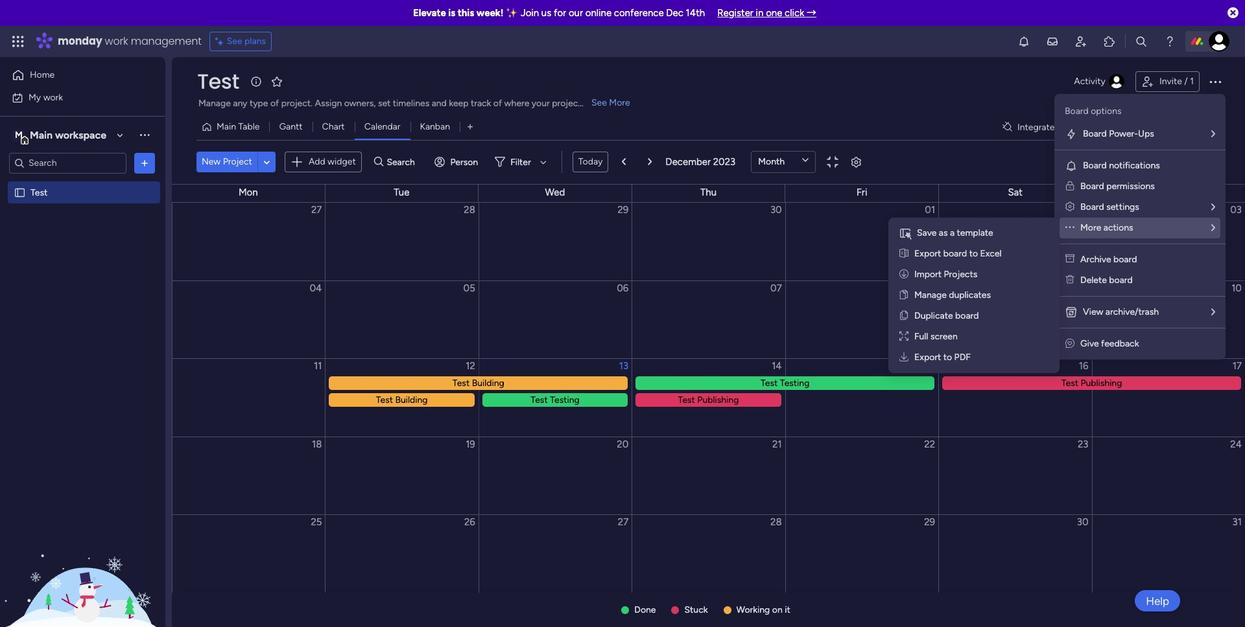 Task type: locate. For each thing, give the bounding box(es) containing it.
to left excel
[[969, 248, 978, 259]]

type
[[250, 98, 268, 109]]

pdf
[[954, 352, 971, 363]]

work inside button
[[43, 92, 63, 103]]

see
[[227, 36, 242, 47], [591, 97, 607, 108]]

invite / 1
[[1160, 76, 1194, 87]]

1 horizontal spatial work
[[105, 34, 128, 49]]

any
[[233, 98, 247, 109]]

thu
[[700, 187, 717, 198]]

0 horizontal spatial manage
[[198, 98, 231, 109]]

board for board options
[[1065, 106, 1089, 117]]

1 of from the left
[[270, 98, 279, 109]]

board right dapulse admin menu image
[[1080, 202, 1104, 213]]

1 horizontal spatial manage
[[914, 290, 947, 301]]

1 vertical spatial to
[[944, 352, 952, 363]]

james peterson image
[[1209, 31, 1230, 52]]

select product image
[[12, 35, 25, 48]]

1 vertical spatial work
[[43, 92, 63, 103]]

monday work management
[[58, 34, 202, 49]]

see right 'project' at the top of the page
[[591, 97, 607, 108]]

0 horizontal spatial of
[[270, 98, 279, 109]]

board power-ups image
[[1065, 128, 1078, 141]]

chart
[[322, 121, 345, 132]]

0 vertical spatial more
[[609, 97, 630, 108]]

options
[[1091, 106, 1122, 117]]

show board description image
[[248, 75, 264, 88]]

board right v2 permission outline image
[[1080, 181, 1104, 192]]

and
[[432, 98, 447, 109]]

board
[[944, 248, 967, 259], [1114, 254, 1137, 265], [1109, 275, 1133, 286], [955, 311, 979, 322]]

see for see more
[[591, 97, 607, 108]]

dapulse integrations image
[[1003, 122, 1012, 132]]

angle down image
[[264, 157, 270, 167]]

move to image
[[900, 269, 909, 280]]

1 vertical spatial see
[[591, 97, 607, 108]]

1 horizontal spatial to
[[969, 248, 978, 259]]

management
[[131, 34, 202, 49]]

filter button
[[490, 152, 551, 173]]

board right the board notifications image
[[1083, 160, 1107, 171]]

1 vertical spatial export
[[914, 352, 941, 363]]

test
[[197, 67, 239, 96], [30, 187, 48, 198]]

0 horizontal spatial see
[[227, 36, 242, 47]]

board settings
[[1080, 202, 1139, 213]]

v2 duplicate 2 outline image
[[900, 311, 908, 322]]

sat
[[1008, 187, 1023, 198]]

activity button
[[1069, 71, 1130, 92]]

export down 'full'
[[914, 352, 941, 363]]

register
[[717, 7, 754, 19]]

test inside list box
[[30, 187, 48, 198]]

full screen
[[914, 331, 958, 342]]

v2 user feedback image
[[1066, 339, 1075, 350]]

on
[[772, 605, 783, 616]]

main inside button
[[217, 121, 236, 132]]

board up delete board
[[1114, 254, 1137, 265]]

m
[[15, 129, 23, 140]]

register in one click → link
[[717, 7, 817, 19]]

main table button
[[197, 117, 269, 137]]

invite / 1 button
[[1136, 71, 1200, 92]]

0 vertical spatial see
[[227, 36, 242, 47]]

menu
[[1055, 94, 1226, 360]]

14th
[[686, 7, 705, 19]]

save as a template
[[917, 228, 993, 239]]

new project
[[202, 156, 252, 167]]

work right my
[[43, 92, 63, 103]]

arrow down image
[[536, 154, 551, 170]]

export up import
[[914, 248, 941, 259]]

view archive/trash image
[[1065, 306, 1078, 319]]

list arrow image
[[1211, 308, 1215, 317]]

filter
[[511, 157, 531, 168]]

more right more dots icon
[[1080, 222, 1101, 233]]

board for board notifications
[[1083, 160, 1107, 171]]

apps image
[[1103, 35, 1116, 48]]

of right track
[[493, 98, 502, 109]]

ups
[[1138, 128, 1154, 139]]

delete board
[[1080, 275, 1133, 286]]

to left pdf
[[944, 352, 952, 363]]

main for main table
[[217, 121, 236, 132]]

integrate
[[1018, 122, 1055, 133]]

more actions
[[1080, 222, 1133, 233]]

project
[[552, 98, 581, 109]]

a
[[950, 228, 955, 239]]

board for duplicate
[[955, 311, 979, 322]]

2023
[[713, 156, 736, 168]]

1 horizontal spatial test
[[197, 67, 239, 96]]

of right type
[[270, 98, 279, 109]]

0 vertical spatial export
[[914, 248, 941, 259]]

more right 'project' at the top of the page
[[609, 97, 630, 108]]

it
[[785, 605, 790, 616]]

add to favorites image
[[270, 75, 283, 88]]

main right workspace image
[[30, 129, 53, 141]]

manage any type of project. assign owners, set timelines and keep track of where your project stands.
[[198, 98, 612, 109]]

1 horizontal spatial of
[[493, 98, 502, 109]]

see inside button
[[227, 36, 242, 47]]

0 vertical spatial work
[[105, 34, 128, 49]]

delete
[[1080, 275, 1107, 286]]

2 export from the top
[[914, 352, 941, 363]]

your
[[532, 98, 550, 109]]

where
[[504, 98, 529, 109]]

board down save as a template at the top of the page
[[944, 248, 967, 259]]

kanban button
[[410, 117, 460, 137]]

/
[[1184, 76, 1188, 87]]

add widget
[[309, 156, 356, 167]]

main
[[217, 121, 236, 132], [30, 129, 53, 141]]

of
[[270, 98, 279, 109], [493, 98, 502, 109]]

list arrow image for board settings
[[1211, 203, 1215, 212]]

more
[[609, 97, 630, 108], [1080, 222, 1101, 233]]

work right monday
[[105, 34, 128, 49]]

export
[[914, 248, 941, 259], [914, 352, 941, 363]]

1 horizontal spatial see
[[591, 97, 607, 108]]

keep
[[449, 98, 469, 109]]

0 vertical spatial manage
[[198, 98, 231, 109]]

invite members image
[[1075, 35, 1088, 48]]

board down duplicates
[[955, 311, 979, 322]]

manage
[[198, 98, 231, 109], [914, 290, 947, 301]]

1 horizontal spatial main
[[217, 121, 236, 132]]

1 vertical spatial more
[[1080, 222, 1101, 233]]

duplicate
[[914, 311, 953, 322]]

add view image
[[468, 122, 473, 132]]

0 horizontal spatial main
[[30, 129, 53, 141]]

template
[[957, 228, 993, 239]]

more dots image
[[1066, 222, 1075, 233]]

done
[[634, 605, 656, 616]]

test right public board image
[[30, 187, 48, 198]]

main left table
[[217, 121, 236, 132]]

notifications image
[[1018, 35, 1031, 48]]

0 horizontal spatial test
[[30, 187, 48, 198]]

my work button
[[8, 87, 139, 108]]

export board to excel
[[914, 248, 1002, 259]]

board down archive board
[[1109, 275, 1133, 286]]

2 of from the left
[[493, 98, 502, 109]]

main inside workspace selection element
[[30, 129, 53, 141]]

fri
[[857, 187, 867, 198]]

1 vertical spatial test
[[30, 187, 48, 198]]

board for export
[[944, 248, 967, 259]]

0 horizontal spatial work
[[43, 92, 63, 103]]

lottie animation image
[[0, 497, 165, 628]]

option
[[0, 181, 165, 184]]

see more
[[591, 97, 630, 108]]

board notifications image
[[1065, 160, 1078, 173]]

board up board power-ups image
[[1065, 106, 1089, 117]]

plans
[[245, 36, 266, 47]]

1 vertical spatial manage
[[914, 290, 947, 301]]

manage down import
[[914, 290, 947, 301]]

project.
[[281, 98, 313, 109]]

list arrow image
[[1211, 130, 1215, 139], [622, 158, 626, 166], [648, 158, 652, 166], [1211, 203, 1215, 212], [1211, 224, 1215, 233]]

board for archive
[[1114, 254, 1137, 265]]

1 export from the top
[[914, 248, 941, 259]]

work
[[105, 34, 128, 49], [43, 92, 63, 103]]

one
[[766, 7, 782, 19]]

test up any
[[197, 67, 239, 96]]

see left plans
[[227, 36, 242, 47]]

elevate
[[413, 7, 446, 19]]

dapulse archived image
[[1066, 254, 1075, 265]]

manage down test field
[[198, 98, 231, 109]]

give feedback
[[1080, 339, 1139, 350]]

working on it
[[736, 605, 790, 616]]

to
[[969, 248, 978, 259], [944, 352, 952, 363]]

dapulse admin menu image
[[1066, 202, 1075, 213]]

invite
[[1160, 76, 1182, 87]]

0 vertical spatial to
[[969, 248, 978, 259]]

Test field
[[194, 67, 242, 96]]

board down board options
[[1083, 128, 1107, 139]]

board permissions
[[1080, 181, 1155, 192]]



Task type: vqa. For each thing, say whether or not it's contained in the screenshot.
left Timeline
no



Task type: describe. For each thing, give the bounding box(es) containing it.
gantt button
[[269, 117, 312, 137]]

for
[[554, 7, 566, 19]]

gantt
[[279, 121, 303, 132]]

power-
[[1109, 128, 1138, 139]]

notifications
[[1109, 160, 1160, 171]]

import from excel template outline image
[[900, 248, 909, 259]]

owners,
[[344, 98, 376, 109]]

view
[[1083, 307, 1103, 318]]

see plans
[[227, 36, 266, 47]]

activity
[[1074, 76, 1106, 87]]

v2 duplicate o image
[[900, 290, 908, 301]]

1 horizontal spatial more
[[1080, 222, 1101, 233]]

export for export board to excel
[[914, 248, 941, 259]]

→
[[807, 7, 817, 19]]

import
[[914, 269, 942, 280]]

board for delete
[[1109, 275, 1133, 286]]

board for board power-ups
[[1083, 128, 1107, 139]]

test list box
[[0, 179, 165, 379]]

work for my
[[43, 92, 63, 103]]

dec
[[666, 7, 684, 19]]

0 vertical spatial test
[[197, 67, 239, 96]]

list arrow image for board power-ups
[[1211, 130, 1215, 139]]

stuck
[[685, 605, 708, 616]]

duplicate board
[[914, 311, 979, 322]]

december 2023
[[666, 156, 736, 168]]

v2 search image
[[374, 155, 384, 169]]

new project button
[[197, 152, 257, 173]]

main table
[[217, 121, 260, 132]]

duplicates
[[949, 290, 991, 301]]

main workspace
[[30, 129, 106, 141]]

board notifications
[[1083, 160, 1160, 171]]

workspace image
[[12, 128, 25, 142]]

Search in workspace field
[[27, 156, 108, 171]]

help image
[[1164, 35, 1176, 48]]

assign
[[315, 98, 342, 109]]

actions
[[1104, 222, 1133, 233]]

project
[[223, 156, 252, 167]]

give
[[1080, 339, 1099, 350]]

Search field
[[384, 153, 422, 171]]

options image
[[1208, 74, 1223, 90]]

add widget button
[[285, 152, 362, 172]]

stands.
[[584, 98, 612, 109]]

our
[[569, 7, 583, 19]]

tue
[[394, 187, 410, 198]]

export for export to pdf
[[914, 352, 941, 363]]

board options
[[1065, 106, 1122, 117]]

calendar
[[364, 121, 400, 132]]

autopilot image
[[1131, 118, 1142, 135]]

list arrow image for more actions
[[1211, 224, 1215, 233]]

see more link
[[590, 97, 631, 110]]

see for see plans
[[227, 36, 242, 47]]

track
[[471, 98, 491, 109]]

search everything image
[[1135, 35, 1148, 48]]

projects
[[944, 269, 978, 280]]

add
[[309, 156, 325, 167]]

lottie animation element
[[0, 497, 165, 628]]

today
[[578, 156, 603, 167]]

set
[[378, 98, 391, 109]]

view archive/trash
[[1083, 307, 1159, 318]]

help
[[1146, 595, 1169, 608]]

today button
[[572, 152, 609, 173]]

v2 delete line image
[[1066, 275, 1075, 286]]

as
[[939, 228, 948, 239]]

workspace selection element
[[12, 127, 108, 144]]

board for board permissions
[[1080, 181, 1104, 192]]

register in one click →
[[717, 7, 817, 19]]

menu containing board options
[[1055, 94, 1226, 360]]

elevate is this week! ✨ join us for our online conference dec 14th
[[413, 7, 705, 19]]

monday
[[58, 34, 102, 49]]

v2 download image
[[900, 352, 909, 363]]

board power-ups
[[1083, 128, 1154, 139]]

full
[[914, 331, 928, 342]]

help button
[[1135, 591, 1180, 612]]

archive
[[1080, 254, 1111, 265]]

work for monday
[[105, 34, 128, 49]]

0 horizontal spatial more
[[609, 97, 630, 108]]

automate
[[1148, 122, 1188, 133]]

month
[[758, 156, 785, 167]]

options image
[[138, 157, 151, 170]]

week!
[[477, 7, 504, 19]]

online
[[585, 7, 612, 19]]

manage for manage duplicates
[[914, 290, 947, 301]]

main for main workspace
[[30, 129, 53, 141]]

v2 fullscreen slim image
[[900, 331, 909, 342]]

join
[[521, 7, 539, 19]]

december
[[666, 156, 711, 168]]

sun
[[1160, 187, 1177, 198]]

public board image
[[14, 186, 26, 199]]

board for board settings
[[1080, 202, 1104, 213]]

this
[[458, 7, 474, 19]]

workspace options image
[[138, 129, 151, 142]]

new
[[202, 156, 221, 167]]

save as a template image
[[899, 227, 912, 240]]

v2 permission outline image
[[1066, 181, 1074, 192]]

1
[[1190, 76, 1194, 87]]

permissions
[[1107, 181, 1155, 192]]

save
[[917, 228, 937, 239]]

inbox image
[[1046, 35, 1059, 48]]

home button
[[8, 65, 139, 86]]

archive/trash
[[1106, 307, 1159, 318]]

us
[[541, 7, 551, 19]]

timelines
[[393, 98, 429, 109]]

click
[[785, 7, 804, 19]]

import projects
[[914, 269, 978, 280]]

person
[[450, 157, 478, 168]]

see plans button
[[209, 32, 272, 51]]

my
[[29, 92, 41, 103]]

0 horizontal spatial to
[[944, 352, 952, 363]]

archive board
[[1080, 254, 1137, 265]]

in
[[756, 7, 764, 19]]

collapse board header image
[[1212, 122, 1223, 132]]

manage for manage any type of project. assign owners, set timelines and keep track of where your project stands.
[[198, 98, 231, 109]]



